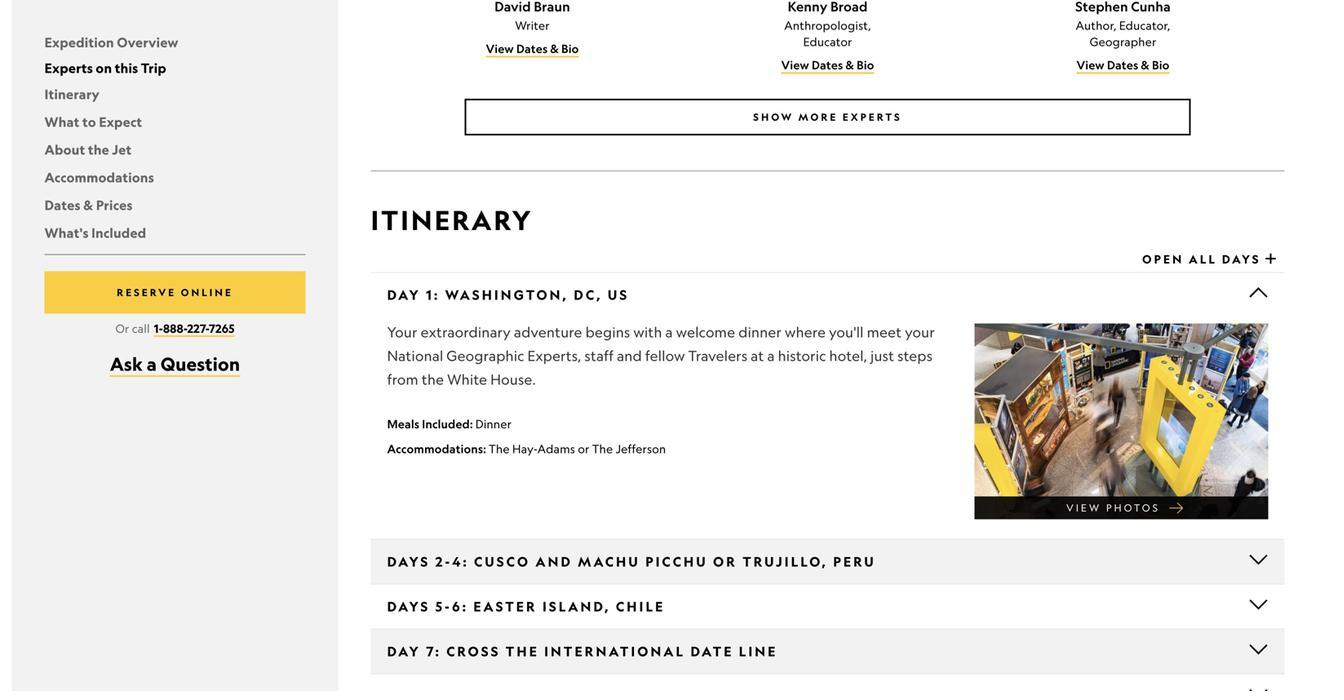 Task type: locate. For each thing, give the bounding box(es) containing it.
accommodations link
[[44, 169, 154, 186]]

hotel,
[[829, 347, 867, 364]]

welcome
[[676, 324, 735, 341]]

the down national
[[422, 371, 444, 388]]

view itinerary info image for cusco and machu picchu or trujillo, peru
[[1249, 550, 1269, 569]]

writer
[[515, 18, 550, 32]]

day 1: washington, dc, us
[[387, 286, 629, 303]]

0 horizontal spatial view dates & bio
[[486, 42, 579, 56]]

about
[[44, 141, 85, 158]]

5-
[[435, 598, 452, 615]]

days 5-6: easter island, chile
[[387, 598, 665, 615]]

overview
[[117, 34, 178, 51]]

the right or
[[592, 442, 613, 456]]

about the jet
[[44, 141, 132, 158]]

2 the from the left
[[592, 442, 613, 456]]

0 vertical spatial experts
[[44, 60, 93, 76]]

view for author, educator, geographer
[[1077, 58, 1105, 72]]

view photos
[[1067, 502, 1160, 514]]

1 vertical spatial days
[[387, 553, 430, 570]]

your extraordinary adventure begins with a welcome dinner where you'll meet your national geographic experts, staff and fellow travelers at a historic hotel, just steps from the white house.
[[387, 324, 935, 388]]

day 7: cross the international date line
[[387, 643, 778, 660]]

dates & prices
[[44, 197, 133, 213]]

a inside button
[[147, 352, 157, 375]]

the
[[506, 643, 539, 660]]

1-888-227-7265 link
[[154, 321, 235, 337]]

bio for author, educator, geographer
[[1152, 58, 1170, 72]]

1 horizontal spatial view dates & bio
[[781, 58, 874, 72]]

view
[[486, 42, 514, 56], [781, 58, 809, 72], [1077, 58, 1105, 72], [1067, 502, 1102, 514]]

or call 1-888-227-7265
[[115, 321, 235, 336]]

1 horizontal spatial experts
[[843, 111, 902, 123]]

days left 5- on the left
[[387, 598, 430, 615]]

1 vertical spatial experts
[[843, 111, 902, 123]]

cusco
[[474, 553, 530, 570]]

day
[[387, 286, 421, 303], [387, 643, 421, 660]]

2 view itinerary info image from the top
[[1249, 594, 1269, 614]]

0 horizontal spatial experts
[[44, 60, 93, 76]]

staff
[[585, 347, 614, 364]]

geographic
[[447, 347, 524, 364]]

day left the 7:
[[387, 643, 421, 660]]

experts on this trip link
[[44, 60, 166, 76]]

from
[[387, 371, 419, 388]]

1 horizontal spatial itinerary
[[371, 204, 533, 237]]

0 vertical spatial view itinerary info image
[[1249, 550, 1269, 569]]

view dates & bio down educator
[[781, 58, 874, 72]]

author,
[[1076, 18, 1117, 32]]

experts
[[44, 60, 93, 76], [843, 111, 902, 123]]

itinerary up what
[[44, 86, 100, 102]]

view itinerary info image
[[1249, 550, 1269, 569], [1249, 594, 1269, 614], [1249, 684, 1269, 691]]

bio for writer
[[561, 42, 579, 56]]

meals included: dinner
[[387, 417, 512, 431]]

0 horizontal spatial itinerary
[[44, 86, 100, 102]]

a right the ask
[[147, 352, 157, 375]]

reserve online link
[[44, 271, 306, 314]]

0 vertical spatial itinerary
[[44, 86, 100, 102]]

an overhead view of a national geographic display, including a hanging 3d logo image
[[975, 324, 1269, 519]]

white
[[447, 371, 487, 388]]

dates down geographer
[[1107, 58, 1139, 72]]

3 view itinerary info image from the top
[[1249, 684, 1269, 691]]

dates & prices link
[[44, 197, 133, 213]]

dates for writer
[[516, 42, 548, 56]]

ask a question
[[110, 352, 240, 375]]

0 horizontal spatial bio
[[561, 42, 579, 56]]

bio
[[561, 42, 579, 56], [857, 58, 874, 72], [1152, 58, 1170, 72]]

the
[[489, 442, 510, 456], [592, 442, 613, 456]]

0 vertical spatial days
[[1222, 252, 1261, 267]]

days left '2-'
[[387, 553, 430, 570]]

steps
[[898, 347, 933, 364]]

2 day from the top
[[387, 643, 421, 660]]

0 horizontal spatial a
[[147, 352, 157, 375]]

days left plus icon
[[1222, 252, 1261, 267]]

itinerary up 1:
[[371, 204, 533, 237]]

1 horizontal spatial the
[[422, 371, 444, 388]]

1 horizontal spatial the
[[592, 442, 613, 456]]

what's included link
[[44, 224, 146, 241]]

your
[[387, 324, 417, 341]]

1 vertical spatial the
[[422, 371, 444, 388]]

day left 1:
[[387, 286, 421, 303]]

prices
[[96, 197, 133, 213]]

show more experts
[[753, 111, 902, 123]]

1 horizontal spatial a
[[665, 324, 673, 341]]

date
[[691, 643, 734, 660]]

experts right more
[[843, 111, 902, 123]]

1 vertical spatial view itinerary info image
[[1249, 594, 1269, 614]]

what to expect
[[44, 113, 142, 130]]

what
[[44, 113, 80, 130]]

2 vertical spatial days
[[387, 598, 430, 615]]

2-
[[435, 553, 452, 570]]

the inside your extraordinary adventure begins with a welcome dinner where you'll meet your national geographic experts, staff and fellow travelers at a historic hotel, just steps from the white house.
[[422, 371, 444, 388]]

what to expect link
[[44, 113, 142, 130]]

easter
[[474, 598, 538, 615]]

accommodations:
[[387, 442, 486, 456]]

day for day 1:
[[387, 286, 421, 303]]

0 vertical spatial the
[[88, 141, 109, 158]]

0 horizontal spatial the
[[489, 442, 510, 456]]

days
[[1222, 252, 1261, 267], [387, 553, 430, 570], [387, 598, 430, 615]]

1 day from the top
[[387, 286, 421, 303]]

with
[[633, 324, 662, 341]]

2 vertical spatial view itinerary info image
[[1249, 684, 1269, 691]]

the left jet
[[88, 141, 109, 158]]

1 vertical spatial itinerary
[[371, 204, 533, 237]]

dates for anthropologist, educator
[[812, 58, 843, 72]]

1 view itinerary info image from the top
[[1249, 550, 1269, 569]]

view dates & bio down the writer
[[486, 42, 579, 56]]

0 vertical spatial day
[[387, 286, 421, 303]]

dates up the what's
[[44, 197, 81, 213]]

a
[[665, 324, 673, 341], [767, 347, 775, 364], [147, 352, 157, 375]]

dates down the writer
[[516, 42, 548, 56]]

peru
[[833, 553, 876, 570]]

227-
[[187, 321, 209, 336]]

2 horizontal spatial view dates & bio
[[1077, 58, 1170, 72]]

jefferson
[[616, 442, 666, 456]]

7265
[[209, 321, 235, 336]]

view dates & bio down geographer
[[1077, 58, 1170, 72]]

a right at
[[767, 347, 775, 364]]

ask a question button
[[110, 352, 240, 377]]

photos
[[1106, 502, 1160, 514]]

included
[[91, 224, 146, 241]]

dates down educator
[[812, 58, 843, 72]]

a right with
[[665, 324, 673, 341]]

the down dinner
[[489, 442, 510, 456]]

expedition overview
[[44, 34, 178, 51]]

what's included
[[44, 224, 146, 241]]

1 horizontal spatial bio
[[857, 58, 874, 72]]

view itinerary info image inside chevron down icon dropdown button
[[1249, 684, 1269, 691]]

or
[[713, 553, 738, 570]]

experts up itinerary link
[[44, 60, 93, 76]]

&
[[550, 42, 559, 56], [846, 58, 854, 72], [1141, 58, 1150, 72], [83, 197, 93, 213]]

1 vertical spatial day
[[387, 643, 421, 660]]

itinerary
[[44, 86, 100, 102], [371, 204, 533, 237]]

view for writer
[[486, 42, 514, 56]]

just
[[871, 347, 894, 364]]

cross
[[447, 643, 501, 660]]

2 horizontal spatial bio
[[1152, 58, 1170, 72]]



Task type: describe. For each thing, give the bounding box(es) containing it.
and
[[617, 347, 642, 364]]

included:
[[422, 417, 473, 431]]

us
[[608, 286, 629, 303]]

hay-
[[512, 442, 538, 456]]

4:
[[452, 553, 469, 570]]

jet
[[112, 141, 132, 158]]

extraordinary
[[421, 324, 511, 341]]

2 horizontal spatial a
[[767, 347, 775, 364]]

dinner
[[476, 417, 512, 431]]

washington,
[[445, 286, 569, 303]]

day for day 7:
[[387, 643, 421, 660]]

island,
[[543, 598, 611, 615]]

days for days 5-6: easter island, chile
[[387, 598, 430, 615]]

experts inside show more experts button
[[843, 111, 902, 123]]

to
[[82, 113, 96, 130]]

trujillo,
[[743, 553, 828, 570]]

international
[[544, 643, 685, 660]]

adventure
[[514, 324, 582, 341]]

days 2-4: cusco and machu picchu or trujillo, peru
[[387, 553, 876, 570]]

your
[[905, 324, 935, 341]]

hide itinerary info image
[[1249, 283, 1269, 302]]

6:
[[452, 598, 468, 615]]

0 horizontal spatial the
[[88, 141, 109, 158]]

accommodations: the hay-adams or the jefferson
[[387, 442, 666, 456]]

geographer
[[1090, 35, 1157, 49]]

question
[[161, 352, 240, 375]]

what's
[[44, 224, 89, 241]]

historic
[[778, 347, 826, 364]]

view itinerary info image for easter island, chile
[[1249, 594, 1269, 614]]

fellow
[[645, 347, 685, 364]]

chevron down icon button
[[375, 674, 1281, 691]]

line
[[739, 643, 778, 660]]

online
[[181, 286, 233, 299]]

on
[[96, 60, 112, 76]]

show
[[753, 111, 794, 123]]

bio for anthropologist, educator
[[857, 58, 874, 72]]

more
[[798, 111, 838, 123]]

anthropologist, educator
[[784, 18, 871, 49]]

author, educator, geographer
[[1076, 18, 1171, 49]]

1-
[[154, 321, 163, 336]]

or
[[115, 321, 129, 335]]

meals
[[387, 417, 420, 431]]

reserve
[[117, 286, 176, 299]]

educator
[[803, 35, 852, 49]]

house.
[[491, 371, 536, 388]]

you'll
[[829, 324, 864, 341]]

show more experts button
[[465, 99, 1191, 135]]

view dates & bio for author, educator, geographer
[[1077, 58, 1170, 72]]

1 the from the left
[[489, 442, 510, 456]]

888-
[[163, 321, 187, 336]]

& for anthropologist, educator
[[846, 58, 854, 72]]

about the jet link
[[44, 141, 132, 158]]

expect
[[99, 113, 142, 130]]

& for author, educator, geographer
[[1141, 58, 1150, 72]]

expedition overview link
[[44, 34, 178, 51]]

view itinerary info image
[[1249, 639, 1269, 659]]

anthropologist,
[[784, 18, 871, 32]]

plus icon image
[[1265, 249, 1277, 268]]

or
[[578, 442, 590, 456]]

experts,
[[528, 347, 581, 364]]

call
[[132, 321, 150, 335]]

view for anthropologist, educator
[[781, 58, 809, 72]]

experts on this trip
[[44, 60, 166, 76]]

machu
[[578, 553, 640, 570]]

expedition
[[44, 34, 114, 51]]

open all days
[[1142, 252, 1261, 267]]

days for days 2-4: cusco and machu picchu or trujillo, peru
[[387, 553, 430, 570]]

chile
[[616, 598, 665, 615]]

view dates & bio for anthropologist, educator
[[781, 58, 874, 72]]

accommodations
[[44, 169, 154, 186]]

1:
[[426, 286, 440, 303]]

trip
[[141, 60, 166, 76]]

at
[[751, 347, 764, 364]]

begins
[[586, 324, 630, 341]]

travelers
[[688, 347, 748, 364]]

dates for author, educator, geographer
[[1107, 58, 1139, 72]]

adams
[[538, 442, 575, 456]]

ask
[[110, 352, 143, 375]]

educator,
[[1119, 18, 1171, 32]]

dc,
[[574, 286, 603, 303]]

this
[[115, 60, 138, 76]]

reserve online
[[117, 286, 233, 299]]

and
[[536, 553, 573, 570]]

view dates & bio for writer
[[486, 42, 579, 56]]

& for writer
[[550, 42, 559, 56]]

picchu
[[646, 553, 708, 570]]

arrow right new icon image
[[1169, 500, 1185, 516]]

7:
[[426, 643, 441, 660]]

where
[[785, 324, 826, 341]]



Task type: vqa. For each thing, say whether or not it's contained in the screenshot.
the Getty
no



